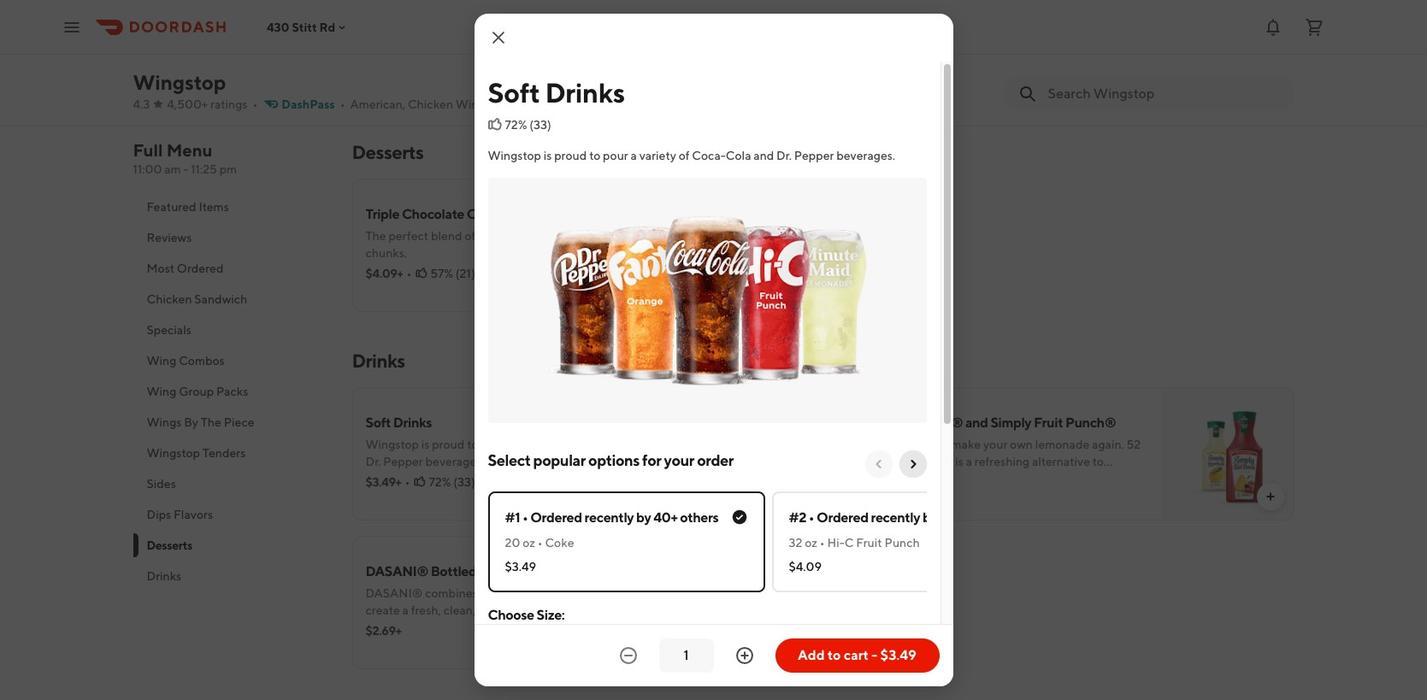 Task type: locate. For each thing, give the bounding box(es) containing it.
0 vertical spatial beverages.
[[837, 149, 896, 163]]

0 vertical spatial soft
[[488, 76, 540, 109]]

wingstop for wingstop
[[133, 70, 226, 94]]

1 horizontal spatial chocolate
[[588, 229, 642, 243]]

chicken sandwich button
[[133, 284, 331, 315]]

0 horizontal spatial ordered
[[177, 262, 224, 275]]

1 wing from the top
[[147, 354, 177, 368]]

water
[[592, 604, 623, 618]]

you'll
[[844, 438, 874, 452]]

0 horizontal spatial pepper
[[383, 455, 423, 469]]

others
[[680, 510, 719, 526], [966, 510, 1005, 526]]

430 stitt rd
[[267, 20, 335, 34]]

to
[[589, 149, 601, 163], [467, 438, 478, 452], [938, 438, 949, 452], [1093, 455, 1104, 469], [641, 587, 652, 600], [828, 647, 841, 664]]

ordered inside button
[[177, 262, 224, 275]]

1 vertical spatial pour
[[481, 438, 506, 452]]

simply
[[862, 455, 896, 469]]

1 vertical spatial variety
[[517, 438, 554, 452]]

wing
[[147, 354, 177, 368], [147, 385, 177, 399]]

0 horizontal spatial $3.49
[[505, 560, 536, 574]]

proud inside soft drinks wingstop is proud to pour a variety of coca-cola and dr. pepper beverages.
[[432, 438, 465, 452]]

11:00
[[133, 163, 162, 176]]

oz right 32 in the bottom of the page
[[805, 536, 818, 550]]

add to cart - $3.49 button
[[775, 639, 940, 673]]

is
[[544, 149, 552, 163], [421, 438, 430, 452], [956, 455, 964, 469], [650, 604, 658, 618]]

tasting
[[552, 604, 590, 618]]

for
[[642, 452, 661, 470], [970, 472, 985, 486]]

0 vertical spatial 72% (33)
[[505, 118, 552, 132]]

fruit inside soft drinks dialog
[[856, 536, 882, 550]]

1 horizontal spatial pour
[[603, 149, 628, 163]]

soft drinks wingstop is proud to pour a variety of coca-cola and dr. pepper beverages.
[[366, 415, 652, 469]]

1 vertical spatial $3.49
[[881, 647, 917, 664]]

1 vertical spatial chicken
[[147, 293, 192, 306]]

c
[[845, 536, 854, 550]]

the inside triple chocolate chunk brownie the perfect blend of chocolate chips and chocolate chunks.
[[366, 229, 386, 243]]

cola
[[726, 149, 751, 163], [604, 438, 629, 452]]

chicken up the specials
[[147, 293, 192, 306]]

52
[[1127, 438, 1141, 452]]

0 horizontal spatial pour
[[481, 438, 506, 452]]

add
[[366, 29, 389, 43], [798, 647, 825, 664]]

for inside soft drinks dialog
[[642, 452, 661, 470]]

the inside button
[[201, 416, 221, 429]]

perfect
[[389, 229, 429, 243]]

0 vertical spatial chicken
[[408, 98, 453, 111]]

0 horizontal spatial proud
[[432, 438, 465, 452]]

0 vertical spatial wings
[[456, 98, 491, 111]]

chunks.
[[366, 246, 407, 260]]

0 horizontal spatial for
[[642, 452, 661, 470]]

full menu 11:00 am - 11:25 pm
[[133, 140, 237, 176]]

1 vertical spatial coca-
[[570, 438, 604, 452]]

0 horizontal spatial simply
[[844, 415, 885, 431]]

0 horizontal spatial desserts
[[147, 539, 192, 553]]

soft inside soft drinks wingstop is proud to pour a variety of coca-cola and dr. pepper beverages.
[[366, 415, 391, 431]]

pm
[[220, 163, 237, 176]]

dashpass •
[[282, 98, 345, 111]]

wingstop for wingstop tenders
[[147, 446, 200, 460]]

0 horizontal spatial soft
[[366, 415, 391, 431]]

recently up the punch
[[871, 510, 920, 526]]

is inside dasani® bottled water dasani® combines filtration with added minerals to create a fresh, clean, and premium tasting water that is pure and delicious. 16.9 oz bottle.
[[650, 604, 658, 618]]

soft
[[488, 76, 540, 109], [366, 415, 391, 431]]

to inside soft drinks wingstop is proud to pour a variety of coca-cola and dr. pepper beverages.
[[467, 438, 478, 452]]

combines
[[425, 587, 478, 600]]

wing down the specials
[[147, 354, 177, 368]]

your for favorite
[[438, 29, 462, 43]]

and inside soft drinks wingstop is proud to pour a variety of coca-cola and dr. pepper beverages.
[[631, 438, 652, 452]]

0 vertical spatial coca-
[[692, 149, 726, 163]]

• right #2 on the right of page
[[809, 510, 814, 526]]

sandwich
[[194, 293, 247, 306]]

your up 95% (21)
[[438, 29, 462, 43]]

- inside full menu 11:00 am - 11:25 pm
[[183, 163, 188, 176]]

wing for wing group packs
[[147, 385, 177, 399]]

1 vertical spatial dasani®
[[366, 587, 423, 600]]

your
[[438, 29, 462, 43], [984, 438, 1008, 452], [664, 452, 694, 470]]

pepper inside soft drinks dialog
[[794, 149, 834, 163]]

1 add item to cart image from the top
[[786, 281, 799, 295]]

of inside triple chocolate chunk brownie the perfect blend of chocolate chips and chocolate chunks.
[[465, 229, 476, 243]]

1 simply from the left
[[844, 415, 885, 431]]

soft inside dialog
[[488, 76, 540, 109]]

dr.
[[777, 149, 792, 163], [366, 455, 381, 469]]

1 vertical spatial add item to cart image
[[786, 490, 799, 504]]

specials button
[[133, 315, 331, 346]]

2 recently from the left
[[871, 510, 920, 526]]

never
[[876, 438, 907, 452]]

dashpass
[[282, 98, 335, 111]]

11:25
[[191, 163, 217, 176]]

0 vertical spatial dr.
[[777, 149, 792, 163]]

for left the
[[970, 472, 985, 486]]

wingstop up 4,500+
[[133, 70, 226, 94]]

decrease quantity by 1 image
[[618, 646, 638, 666]]

chicken inside chicken sandwich button
[[147, 293, 192, 306]]

wings left "by"
[[147, 416, 182, 429]]

0 horizontal spatial wings
[[147, 416, 182, 429]]

0 vertical spatial proud
[[554, 149, 587, 163]]

of inside dialog
[[679, 149, 690, 163]]

for inside simply lemonade® and simply fruit punch® you'll never have to make your own lemonade again. 52 oz. simply lemonade is a refreshing alternative to homemade lemonades for the crew.
[[970, 472, 985, 486]]

1 horizontal spatial desserts
[[352, 141, 424, 163]]

0 vertical spatial (33)
[[530, 118, 552, 132]]

is inside soft drinks dialog
[[544, 149, 552, 163]]

select popular options for your order
[[488, 452, 734, 470]]

2 wing from the top
[[147, 385, 177, 399]]

by left 30+
[[923, 510, 938, 526]]

a inside dasani® bottled water dasani® combines filtration with added minerals to create a fresh, clean, and premium tasting water that is pure and delicious. 16.9 oz bottle.
[[402, 604, 409, 618]]

$3.49 right cart
[[881, 647, 917, 664]]

1 vertical spatial for
[[970, 472, 985, 486]]

0 horizontal spatial dr.
[[366, 455, 381, 469]]

is inside soft drinks wingstop is proud to pour a variety of coca-cola and dr. pepper beverages.
[[421, 438, 430, 452]]

others right 30+
[[966, 510, 1005, 526]]

desserts down the american,
[[352, 141, 424, 163]]

(33) down soft drinks wingstop is proud to pour a variety of coca-cola and dr. pepper beverages. at bottom left
[[454, 476, 475, 489]]

a inside soft drinks dialog
[[631, 149, 637, 163]]

1 by from the left
[[636, 510, 651, 526]]

wingstop up "sides"
[[147, 446, 200, 460]]

2 by from the left
[[923, 510, 938, 526]]

1 horizontal spatial pepper
[[794, 149, 834, 163]]

fruit
[[1034, 415, 1063, 431], [856, 536, 882, 550]]

ordered up chicken sandwich
[[177, 262, 224, 275]]

0 horizontal spatial add
[[366, 29, 389, 43]]

0 vertical spatial variety
[[639, 149, 676, 163]]

others right 40+
[[680, 510, 719, 526]]

reviews
[[147, 231, 192, 245]]

and inside simply lemonade® and simply fruit punch® you'll never have to make your own lemonade again. 52 oz. simply lemonade is a refreshing alternative to homemade lemonades for the crew.
[[966, 415, 988, 431]]

by
[[184, 416, 198, 429]]

for right options
[[642, 452, 661, 470]]

1 recently from the left
[[585, 510, 634, 526]]

0 vertical spatial fruit
[[1034, 415, 1063, 431]]

1 horizontal spatial recently
[[871, 510, 920, 526]]

1 dasani® from the top
[[366, 564, 428, 580]]

again.
[[1092, 438, 1124, 452]]

0 vertical spatial add
[[366, 29, 389, 43]]

next image
[[906, 458, 920, 471]]

0 vertical spatial lemonade
[[1036, 438, 1090, 452]]

of inside soft drinks wingstop is proud to pour a variety of coca-cola and dr. pepper beverages.
[[556, 438, 568, 452]]

variety
[[639, 149, 676, 163], [517, 438, 554, 452]]

chocolate right chips
[[588, 229, 642, 243]]

chicken down 95%
[[408, 98, 453, 111]]

the up chunks.
[[366, 229, 386, 243]]

add left cart
[[798, 647, 825, 664]]

recently left 40+
[[585, 510, 634, 526]]

1 horizontal spatial proud
[[554, 149, 587, 163]]

• right $4.09+
[[407, 267, 412, 281]]

cola inside soft drinks wingstop is proud to pour a variety of coca-cola and dr. pepper beverages.
[[604, 438, 629, 452]]

add inside 'add to cart - $3.49' "button"
[[798, 647, 825, 664]]

delicious.
[[416, 621, 467, 635]]

1 vertical spatial 72%
[[429, 476, 451, 489]]

1 vertical spatial proud
[[432, 438, 465, 452]]

0 horizontal spatial -
[[183, 163, 188, 176]]

#2
[[789, 510, 807, 526]]

simply lemonade® and simply fruit punch® image
[[1161, 387, 1294, 521]]

0 vertical spatial pepper
[[794, 149, 834, 163]]

drinks
[[545, 76, 625, 109], [352, 350, 405, 372], [393, 415, 432, 431], [147, 570, 181, 583]]

simply up own
[[991, 415, 1032, 431]]

(33)
[[530, 118, 552, 132], [454, 476, 475, 489]]

oz
[[523, 536, 535, 550], [805, 536, 818, 550], [494, 621, 507, 635]]

by left 40+
[[636, 510, 651, 526]]

punch
[[885, 536, 920, 550]]

proud
[[554, 149, 587, 163], [432, 438, 465, 452]]

0 horizontal spatial others
[[680, 510, 719, 526]]

- right am
[[183, 163, 188, 176]]

beverages. inside soft drinks dialog
[[837, 149, 896, 163]]

0 vertical spatial for
[[642, 452, 661, 470]]

0 horizontal spatial coca-
[[570, 438, 604, 452]]

0 horizontal spatial 72%
[[429, 476, 451, 489]]

fresh,
[[411, 604, 441, 618]]

brownie
[[510, 206, 560, 222]]

and
[[754, 149, 774, 163], [565, 229, 586, 243], [966, 415, 988, 431], [631, 438, 652, 452], [478, 604, 499, 618], [393, 621, 414, 635]]

Current quantity is 1 number field
[[669, 647, 703, 665]]

0 horizontal spatial by
[[636, 510, 651, 526]]

$4.09
[[789, 560, 822, 574]]

choose size:
[[488, 607, 565, 624]]

group
[[179, 385, 214, 399]]

0 horizontal spatial chocolate
[[478, 229, 532, 243]]

1 horizontal spatial others
[[966, 510, 1005, 526]]

1 horizontal spatial chicken
[[408, 98, 453, 111]]

featured items
[[147, 200, 229, 214]]

dasani® bottled water image
[[683, 536, 816, 670]]

2 dasani® from the top
[[366, 587, 423, 600]]

1 vertical spatial wings
[[147, 416, 182, 429]]

32 oz • hi-c fruit punch
[[789, 536, 920, 550]]

0 vertical spatial dasani®
[[366, 564, 428, 580]]

full
[[133, 140, 163, 160]]

the right "by"
[[201, 416, 221, 429]]

0 vertical spatial (21)
[[453, 50, 473, 63]]

add item to cart image
[[786, 281, 799, 295], [786, 490, 799, 504], [786, 639, 799, 653]]

#1 • ordered recently by 40+ others
[[505, 510, 719, 526]]

lemonade
[[1036, 438, 1090, 452], [899, 455, 953, 469]]

1 vertical spatial wing
[[147, 385, 177, 399]]

3 add item to cart image from the top
[[786, 639, 799, 653]]

your up 'refreshing'
[[984, 438, 1008, 452]]

0 vertical spatial desserts
[[352, 141, 424, 163]]

add a side of your favorite wing flavor.
[[366, 29, 570, 43]]

wingstop inside soft drinks dialog
[[488, 149, 541, 163]]

1 horizontal spatial -
[[872, 647, 878, 664]]

40+
[[654, 510, 678, 526]]

0 horizontal spatial your
[[438, 29, 462, 43]]

2 others from the left
[[966, 510, 1005, 526]]

cart
[[844, 647, 869, 664]]

chocolate down chunk
[[478, 229, 532, 243]]

desserts down dips flavors
[[147, 539, 192, 553]]

wings left the 2.8
[[456, 98, 491, 111]]

0 horizontal spatial cola
[[604, 438, 629, 452]]

add for add a side of your favorite wing flavor.
[[366, 29, 389, 43]]

soft up the $3.49+
[[366, 415, 391, 431]]

1 horizontal spatial beverages.
[[837, 149, 896, 163]]

1 vertical spatial add
[[798, 647, 825, 664]]

oz right 20
[[523, 536, 535, 550]]

72% down the 2.8
[[505, 118, 527, 132]]

2 add item to cart image from the top
[[786, 490, 799, 504]]

1 horizontal spatial fruit
[[1034, 415, 1063, 431]]

oz for 32
[[805, 536, 818, 550]]

fruit right "c"
[[856, 536, 882, 550]]

combos
[[179, 354, 225, 368]]

(21) down add a side of your favorite wing flavor.
[[453, 50, 473, 63]]

0 horizontal spatial variety
[[517, 438, 554, 452]]

0 horizontal spatial beverages.
[[426, 455, 484, 469]]

1 horizontal spatial soft
[[488, 76, 540, 109]]

chocolate
[[478, 229, 532, 243], [588, 229, 642, 243]]

1 vertical spatial -
[[872, 647, 878, 664]]

your inside simply lemonade® and simply fruit punch® you'll never have to make your own lemonade again. 52 oz. simply lemonade is a refreshing alternative to homemade lemonades for the crew.
[[984, 438, 1008, 452]]

0 horizontal spatial lemonade
[[899, 455, 953, 469]]

featured
[[147, 200, 196, 214]]

wingstop down the 2.8
[[488, 149, 541, 163]]

specials
[[147, 323, 191, 337]]

1 vertical spatial beverages.
[[426, 455, 484, 469]]

1 horizontal spatial 72%
[[505, 118, 527, 132]]

0 vertical spatial add item to cart image
[[786, 281, 799, 295]]

reviews button
[[133, 222, 331, 253]]

1 horizontal spatial by
[[923, 510, 938, 526]]

0 vertical spatial -
[[183, 163, 188, 176]]

bottled
[[431, 564, 477, 580]]

- right cart
[[872, 647, 878, 664]]

20 oz • coke
[[505, 536, 574, 550]]

wing for wing combos
[[147, 354, 177, 368]]

0 vertical spatial wing
[[147, 354, 177, 368]]

• right dashpass
[[340, 98, 345, 111]]

ordered up coke
[[530, 510, 582, 526]]

0 vertical spatial 72%
[[505, 118, 527, 132]]

others for #1 • ordered recently by 40+ others
[[680, 510, 719, 526]]

pour inside soft drinks wingstop is proud to pour a variety of coca-cola and dr. pepper beverages.
[[481, 438, 506, 452]]

#2 • ordered recently by 30+ others
[[789, 510, 1005, 526]]

by for 30+
[[923, 510, 938, 526]]

cola inside soft drinks dialog
[[726, 149, 751, 163]]

most ordered button
[[133, 253, 331, 284]]

flavors
[[174, 508, 213, 522]]

1 horizontal spatial cola
[[726, 149, 751, 163]]

0 horizontal spatial recently
[[585, 510, 634, 526]]

1 horizontal spatial (33)
[[530, 118, 552, 132]]

wing left group
[[147, 385, 177, 399]]

premium
[[501, 604, 550, 618]]

0 items, open order cart image
[[1304, 17, 1325, 37]]

ordered up "c"
[[817, 510, 869, 526]]

1 vertical spatial soft
[[366, 415, 391, 431]]

(33) down mi
[[530, 118, 552, 132]]

(21) right 57%
[[456, 267, 475, 281]]

select
[[488, 452, 531, 470]]

0 horizontal spatial 72% (33)
[[429, 476, 475, 489]]

own
[[1010, 438, 1033, 452]]

0 horizontal spatial chicken
[[147, 293, 192, 306]]

0 horizontal spatial oz
[[494, 621, 507, 635]]

• right #1
[[523, 510, 528, 526]]

(21) for 57% (21)
[[456, 267, 475, 281]]

soft down close soft drinks icon
[[488, 76, 540, 109]]

1 horizontal spatial dr.
[[777, 149, 792, 163]]

wingstop
[[133, 70, 226, 94], [488, 149, 541, 163], [366, 438, 419, 452], [147, 446, 200, 460]]

by for 40+
[[636, 510, 651, 526]]

1 horizontal spatial ordered
[[530, 510, 582, 526]]

1 vertical spatial dr.
[[366, 455, 381, 469]]

1 horizontal spatial wings
[[456, 98, 491, 111]]

1 others from the left
[[680, 510, 719, 526]]

your inside soft drinks dialog
[[664, 452, 694, 470]]

95% (21)
[[427, 50, 473, 63]]

1 horizontal spatial oz
[[523, 536, 535, 550]]

1 horizontal spatial simply
[[991, 415, 1032, 431]]

1 vertical spatial pepper
[[383, 455, 423, 469]]

1 horizontal spatial coca-
[[692, 149, 726, 163]]

430 stitt rd button
[[267, 20, 349, 34]]

$3.49 down 20
[[505, 560, 536, 574]]

1 horizontal spatial add
[[798, 647, 825, 664]]

coca-
[[692, 149, 726, 163], [570, 438, 604, 452]]

lemonade down the have
[[899, 455, 953, 469]]

wingstop inside button
[[147, 446, 200, 460]]

by
[[636, 510, 651, 526], [923, 510, 938, 526]]

1 vertical spatial (21)
[[456, 267, 475, 281]]

$3.49
[[505, 560, 536, 574], [881, 647, 917, 664]]

piece
[[224, 416, 255, 429]]

wingstop up the $3.49+ •
[[366, 438, 419, 452]]

your left order
[[664, 452, 694, 470]]

variety inside soft drinks wingstop is proud to pour a variety of coca-cola and dr. pepper beverages.
[[517, 438, 554, 452]]

1 horizontal spatial the
[[366, 229, 386, 243]]

1 chocolate from the left
[[478, 229, 532, 243]]

chicken
[[408, 98, 453, 111], [147, 293, 192, 306]]

lemonade up "alternative"
[[1036, 438, 1090, 452]]

wingstop tenders
[[147, 446, 246, 460]]

oz right "16.9"
[[494, 621, 507, 635]]

simply up you'll
[[844, 415, 885, 431]]

wings by the piece
[[147, 416, 255, 429]]

1 vertical spatial cola
[[604, 438, 629, 452]]

coca- inside soft drinks wingstop is proud to pour a variety of coca-cola and dr. pepper beverages.
[[570, 438, 604, 452]]

add up $1.89+
[[366, 29, 389, 43]]

72% (33) down mi
[[505, 118, 552, 132]]

fruit up "alternative"
[[1034, 415, 1063, 431]]

72% right the $3.49+ •
[[429, 476, 451, 489]]

0 horizontal spatial the
[[201, 416, 221, 429]]

2 vertical spatial add item to cart image
[[786, 639, 799, 653]]

previous image
[[872, 458, 886, 471]]

soft for soft drinks
[[488, 76, 540, 109]]

1 horizontal spatial your
[[664, 452, 694, 470]]

blend
[[431, 229, 462, 243]]

1 horizontal spatial 72% (33)
[[505, 118, 552, 132]]

72% (33) right the $3.49+ •
[[429, 476, 475, 489]]



Task type: vqa. For each thing, say whether or not it's contained in the screenshot.
Pm
yes



Task type: describe. For each thing, give the bounding box(es) containing it.
4.3
[[133, 98, 150, 111]]

alternative
[[1032, 455, 1090, 469]]

that
[[625, 604, 648, 618]]

beverages. inside soft drinks wingstop is proud to pour a variety of coca-cola and dr. pepper beverages.
[[426, 455, 484, 469]]

menu
[[167, 140, 213, 160]]

add item to cart image
[[1264, 490, 1277, 504]]

- inside "button"
[[872, 647, 878, 664]]

fruit inside simply lemonade® and simply fruit punch® you'll never have to make your own lemonade again. 52 oz. simply lemonade is a refreshing alternative to homemade lemonades for the crew.
[[1034, 415, 1063, 431]]

• left hi-
[[820, 536, 825, 550]]

1 vertical spatial (33)
[[454, 476, 475, 489]]

1 vertical spatial desserts
[[147, 539, 192, 553]]

#1
[[505, 510, 520, 526]]

make
[[951, 438, 981, 452]]

wingstop tenders button
[[133, 438, 331, 469]]

oz for 20
[[523, 536, 535, 550]]

drinks inside button
[[147, 570, 181, 583]]

0 vertical spatial $3.49
[[505, 560, 536, 574]]

57% (21)
[[431, 267, 475, 281]]

proud inside soft drinks dialog
[[554, 149, 587, 163]]

72% inside soft drinks dialog
[[505, 118, 527, 132]]

oz.
[[844, 455, 859, 469]]

wingstop for wingstop is proud to pour a variety of coca-cola and dr. pepper beverages.
[[488, 149, 541, 163]]

95%
[[427, 50, 451, 63]]

$4.09+ •
[[366, 267, 412, 281]]

refreshing
[[975, 455, 1030, 469]]

4,500+
[[167, 98, 208, 111]]

bottle.
[[509, 621, 545, 635]]

ordered for #2 • ordered recently by 30+ others
[[817, 510, 869, 526]]

dr. inside soft drinks dialog
[[777, 149, 792, 163]]

your for order
[[664, 452, 694, 470]]

add item to cart image for triple chocolate chunk brownie
[[786, 281, 799, 295]]

packs
[[216, 385, 248, 399]]

soft drinks
[[488, 76, 625, 109]]

water
[[479, 564, 517, 580]]

have
[[909, 438, 935, 452]]

chocolate
[[402, 206, 464, 222]]

simply lemonade® and simply fruit punch® you'll never have to make your own lemonade again. 52 oz. simply lemonade is a refreshing alternative to homemade lemonades for the crew.
[[844, 415, 1141, 486]]

1 vertical spatial lemonade
[[899, 455, 953, 469]]

chicken sandwich
[[147, 293, 247, 306]]

wing combos button
[[133, 346, 331, 376]]

dips flavors button
[[133, 499, 331, 530]]

a inside soft drinks wingstop is proud to pour a variety of coca-cola and dr. pepper beverages.
[[508, 438, 515, 452]]

triple chocolate chunk brownie the perfect blend of chocolate chips and chocolate chunks.
[[366, 206, 642, 260]]

wings by the piece button
[[133, 407, 331, 438]]

wings inside wings by the piece button
[[147, 416, 182, 429]]

$3.49+ •
[[366, 476, 410, 489]]

notification bell image
[[1263, 17, 1284, 37]]

variety inside soft drinks dialog
[[639, 149, 676, 163]]

2 chocolate from the left
[[588, 229, 642, 243]]

$2.69+
[[366, 624, 402, 638]]

wingstop is proud to pour a variety of coca-cola and dr. pepper beverages.
[[488, 149, 896, 163]]

sides
[[147, 477, 176, 491]]

open menu image
[[62, 17, 82, 37]]

others for #2 • ordered recently by 30+ others
[[966, 510, 1005, 526]]

dasani® bottled water dasani® combines filtration with added minerals to create a fresh, clean, and premium tasting water that is pure and delicious. 16.9 oz bottle.
[[366, 564, 658, 635]]

(33) inside soft drinks dialog
[[530, 118, 552, 132]]

rd
[[319, 20, 335, 34]]

wing combos
[[147, 354, 225, 368]]

american, chicken wings • 2.8 mi
[[350, 98, 542, 111]]

popular
[[533, 452, 586, 470]]

recently for 40+
[[585, 510, 634, 526]]

(21) for 95% (21)
[[453, 50, 473, 63]]

chips
[[534, 229, 563, 243]]

favorite
[[465, 29, 506, 43]]

drinks inside dialog
[[545, 76, 625, 109]]

a inside simply lemonade® and simply fruit punch® you'll never have to make your own lemonade again. 52 oz. simply lemonade is a refreshing alternative to homemade lemonades for the crew.
[[966, 455, 972, 469]]

clean,
[[444, 604, 476, 618]]

and inside soft drinks dialog
[[754, 149, 774, 163]]

wing group packs button
[[133, 376, 331, 407]]

crew.
[[1008, 472, 1036, 486]]

mi
[[529, 98, 542, 111]]

added
[[555, 587, 590, 600]]

4,500+ ratings •
[[167, 98, 258, 111]]

to inside dasani® bottled water dasani® combines filtration with added minerals to create a fresh, clean, and premium tasting water that is pure and delicious. 16.9 oz bottle.
[[641, 587, 652, 600]]

flavor.
[[537, 29, 570, 43]]

$5.79+
[[844, 476, 879, 489]]

add for add to cart - $3.49
[[798, 647, 825, 664]]

drinks inside soft drinks wingstop is proud to pour a variety of coca-cola and dr. pepper beverages.
[[393, 415, 432, 431]]

wingstop inside soft drinks wingstop is proud to pour a variety of coca-cola and dr. pepper beverages.
[[366, 438, 419, 452]]

featured items button
[[133, 192, 331, 222]]

ordered for #1 • ordered recently by 40+ others
[[530, 510, 582, 526]]

close soft drinks image
[[488, 27, 508, 48]]

add item to cart image for soft drinks
[[786, 490, 799, 504]]

57%
[[431, 267, 453, 281]]

punch®
[[1066, 415, 1116, 431]]

most ordered
[[147, 262, 224, 275]]

• right the $3.49+
[[405, 476, 410, 489]]

1 horizontal spatial lemonade
[[1036, 438, 1090, 452]]

• left the 2.8
[[498, 98, 503, 111]]

2 simply from the left
[[991, 415, 1032, 431]]

wing group packs
[[147, 385, 248, 399]]

wing
[[509, 29, 535, 43]]

soft drinks image
[[683, 387, 816, 521]]

triple chocolate chunk brownie image
[[683, 179, 816, 312]]

soft drinks dialog
[[474, 14, 1049, 700]]

pour inside soft drinks dialog
[[603, 149, 628, 163]]

lemonades
[[908, 472, 967, 486]]

32
[[789, 536, 803, 550]]

lemonade®
[[887, 415, 963, 431]]

tenders
[[203, 446, 246, 460]]

16.9
[[470, 621, 492, 635]]

side of flavor image
[[683, 0, 816, 103]]

coke
[[545, 536, 574, 550]]

choose
[[488, 607, 534, 624]]

sides button
[[133, 469, 331, 499]]

soft for soft drinks wingstop is proud to pour a variety of coca-cola and dr. pepper beverages.
[[366, 415, 391, 431]]

$1.89+
[[366, 50, 399, 63]]

chunk
[[467, 206, 507, 222]]

increase quantity by 1 image
[[734, 646, 755, 666]]

72% (33) inside soft drinks dialog
[[505, 118, 552, 132]]

hi-
[[827, 536, 845, 550]]

$4.09+
[[366, 267, 403, 281]]

pepper inside soft drinks wingstop is proud to pour a variety of coca-cola and dr. pepper beverages.
[[383, 455, 423, 469]]

• left coke
[[538, 536, 543, 550]]

Item Search search field
[[1048, 85, 1281, 103]]

oz inside dasani® bottled water dasani® combines filtration with added minerals to create a fresh, clean, and premium tasting water that is pure and delicious. 16.9 oz bottle.
[[494, 621, 507, 635]]

coca- inside soft drinks dialog
[[692, 149, 726, 163]]

$3.49 inside "button"
[[881, 647, 917, 664]]

and inside triple chocolate chunk brownie the perfect blend of chocolate chips and chocolate chunks.
[[565, 229, 586, 243]]

most
[[147, 262, 175, 275]]

• down the side at top
[[403, 50, 408, 63]]

recently for 30+
[[871, 510, 920, 526]]

side
[[400, 29, 422, 43]]

$3.49+
[[366, 476, 402, 489]]

am
[[164, 163, 181, 176]]

triple
[[366, 206, 399, 222]]

with
[[529, 587, 553, 600]]

dr. inside soft drinks wingstop is proud to pour a variety of coca-cola and dr. pepper beverages.
[[366, 455, 381, 469]]

2.8
[[509, 98, 526, 111]]

american,
[[350, 98, 406, 111]]

to inside 'add to cart - $3.49' "button"
[[828, 647, 841, 664]]

is inside simply lemonade® and simply fruit punch® you'll never have to make your own lemonade again. 52 oz. simply lemonade is a refreshing alternative to homemade lemonades for the crew.
[[956, 455, 964, 469]]

• right ratings at the left of the page
[[253, 98, 258, 111]]

$1.89+ •
[[366, 50, 408, 63]]

add item to cart image for dasani® bottled water
[[786, 639, 799, 653]]

options
[[588, 452, 640, 470]]



